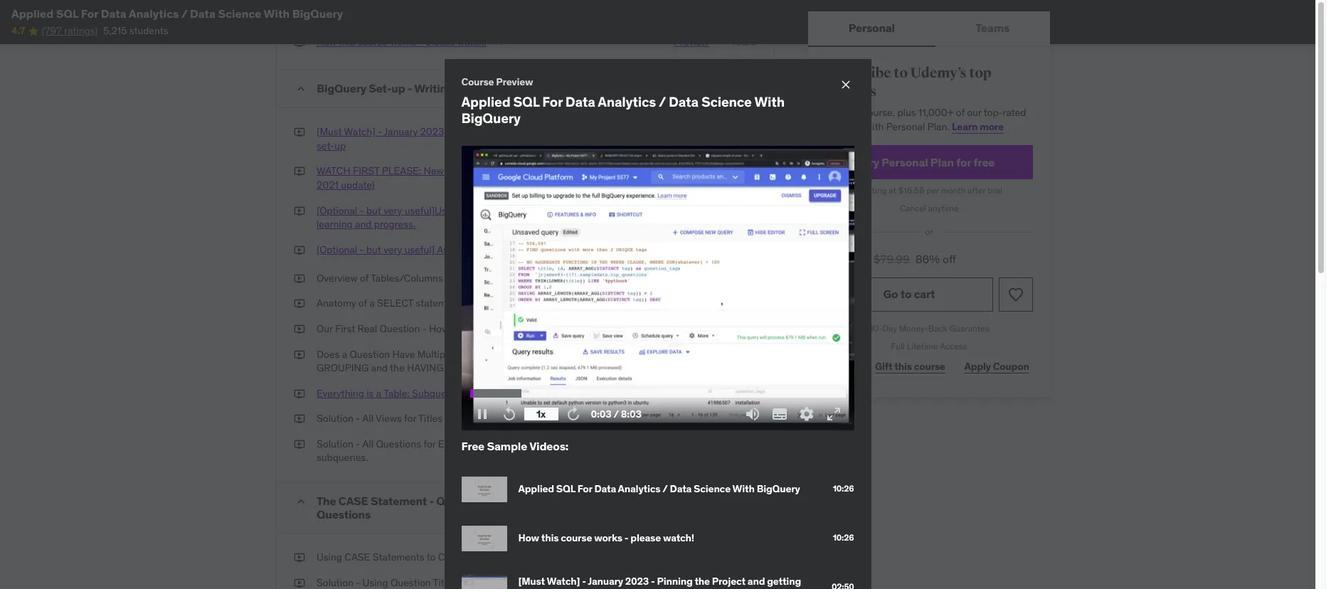 Task type: describe. For each thing, give the bounding box(es) containing it.
apply coupon
[[965, 360, 1030, 373]]

applied inside course preview applied sql for data analytics / data science with bigquery
[[462, 93, 511, 110]]

useful]
[[405, 243, 435, 256]]

for left free
[[957, 155, 972, 169]]

small image
[[294, 82, 308, 96]]

overview
[[317, 272, 358, 285]]

solution - all views for titles containing "python" - tricky!
[[317, 412, 571, 425]]

0 vertical spatial january
[[384, 125, 418, 138]]

0 vertical spatial 10:26
[[732, 36, 757, 49]]

containing
[[445, 412, 494, 425]]

0 vertical spatial set-
[[369, 81, 392, 96]]

go to cart
[[884, 287, 936, 301]]

up inside applied sql for data analytics / data science with bigquery dialog
[[537, 587, 549, 589]]

0 vertical spatial sql
[[56, 6, 78, 21]]

2 horizontal spatial for
[[578, 483, 593, 496]]

science inside course preview applied sql for data analytics / data science with bigquery
[[702, 93, 752, 110]]

and inside does a question have multiple tags? more aggregations, grouping and the having
[[371, 362, 388, 375]]

try
[[864, 155, 880, 169]]

progress.
[[374, 218, 416, 231]]

classify
[[438, 551, 473, 564]]

fullscreen image
[[825, 406, 843, 423]]

gift
[[876, 360, 893, 373]]

ui
[[490, 165, 500, 178]]

0 horizontal spatial watch]
[[344, 125, 376, 138]]

54min
[[729, 495, 757, 508]]

rated
[[1003, 106, 1027, 119]]

set- inside applied sql for data analytics / data science with bigquery dialog
[[519, 587, 537, 589]]

2 xsmall image from the top
[[294, 165, 305, 179]]

please inside button
[[426, 36, 455, 49]]

1 vertical spatial our
[[317, 322, 333, 335]]

1x button
[[524, 402, 558, 427]]

1 horizontal spatial first
[[478, 81, 502, 96]]

plan.
[[928, 120, 950, 133]]

wishlist image
[[1008, 286, 1025, 303]]

0 horizontal spatial project
[[506, 125, 539, 138]]

how this course works - please watch! button
[[317, 36, 487, 53]]

starting at $16.58 per month after trial cancel anytime
[[857, 185, 1003, 214]]

udemy's
[[911, 64, 967, 82]]

accelerate
[[517, 204, 563, 217]]

0 vertical spatial with
[[264, 6, 290, 21]]

0 vertical spatial analytics
[[129, 6, 179, 21]]

questions inside the case statement - quick case study  using stackoverflow questions
[[317, 508, 371, 522]]

sql inside course preview applied sql for data analytics / data science with bigquery
[[514, 93, 540, 110]]

how this course works - please watch! inside applied sql for data analytics / data science with bigquery dialog
[[519, 532, 695, 545]]

views
[[376, 412, 402, 425]]

off
[[943, 252, 957, 267]]

watch] inside applied sql for data analytics / data science with bigquery dialog
[[547, 575, 580, 588]]

overview of tables/columns and writing queries
[[317, 272, 534, 285]]

applied sql for data analytics / data science with bigquery dialog
[[445, 59, 872, 589]]

1x
[[537, 408, 546, 421]]

get
[[826, 106, 842, 119]]

3 xsmall image from the top
[[294, 243, 305, 257]]

with inside course preview applied sql for data analytics / data science with bigquery
[[755, 93, 785, 110]]

does a question have multiple tags? more aggregations, grouping and the having
[[317, 348, 570, 375]]

statement
[[371, 494, 427, 508]]

subscribe
[[826, 64, 892, 82]]

this inside get this course, plus 11,000+ of our top-rated courses, with personal plan.
[[844, 106, 861, 119]]

per
[[927, 185, 940, 196]]

question inside does a question have multiple tags? more aggregations, grouping and the having
[[350, 348, 390, 361]]

apply coupon button
[[961, 353, 1034, 381]]

plan
[[931, 155, 955, 169]]

1 horizontal spatial our
[[457, 81, 476, 96]]

4 xsmall image from the top
[[294, 577, 305, 589]]

asking
[[437, 243, 468, 256]]

- inside button
[[360, 243, 364, 256]]

0 horizontal spatial 2023
[[420, 125, 444, 138]]

10 xsmall image from the top
[[294, 551, 305, 565]]

overflow
[[503, 551, 543, 564]]

2hr
[[718, 82, 733, 95]]

1 horizontal spatial the
[[489, 125, 504, 138]]

expressions
[[536, 387, 590, 400]]

lectures for the case statement - quick case study  using stackoverflow questions
[[687, 495, 721, 508]]

statements
[[373, 551, 425, 564]]

watch! inside applied sql for data analytics / data science with bigquery dialog
[[663, 532, 695, 545]]

questions up more
[[478, 322, 523, 335]]

this inside applied sql for data analytics / data science with bigquery dialog
[[542, 532, 559, 545]]

watch first please: new bigquery ui - set-up (january 26, 2021 update)
[[317, 165, 596, 191]]

but for useful]
[[367, 243, 381, 256]]

for inside course preview applied sql for data analytics / data science with bigquery
[[543, 93, 563, 110]]

1 vertical spatial first
[[335, 322, 355, 335]]

$10.99 $79.99 86% off
[[826, 250, 957, 268]]

rewind 5 seconds image
[[501, 406, 518, 423]]

30-day money-back guarantee full lifetime access
[[869, 323, 990, 351]]

xsmall image for [optional
[[294, 204, 305, 218]]

and inside [optional - but very useful]using chatgpt to accelerate learning and progress.
[[355, 218, 372, 231]]

0 horizontal spatial [must
[[317, 125, 342, 138]]

[optional - but very useful]using chatgpt to accelerate learning and progress. button
[[317, 204, 602, 232]]

(797 ratings)
[[42, 24, 98, 37]]

tab list containing personal
[[809, 11, 1051, 47]]

[optional - but very useful] asking chatgpt for examples button
[[317, 243, 571, 260]]

0 vertical spatial science
[[218, 6, 262, 21]]

mute image
[[744, 406, 761, 423]]

2 vertical spatial sql
[[557, 483, 576, 496]]

get this course, plus 11,000+ of our top-rated courses, with personal plan.
[[826, 106, 1027, 133]]

anatomy of a select statement
[[317, 297, 462, 310]]

table
[[510, 387, 534, 400]]

real
[[358, 322, 377, 335]]

plus inside solution - all questions for each tag, plus some more subqueries.
[[483, 438, 502, 451]]

tags?
[[456, 348, 481, 361]]

how inside button
[[317, 36, 337, 49]]

queries!
[[505, 81, 549, 96]]

course preview applied sql for data analytics / data science with bigquery
[[462, 75, 785, 127]]

08:03
[[730, 387, 757, 400]]

bigquery inside watch first please: new bigquery ui - set-up (january 26, 2021 update)
[[446, 165, 488, 178]]

learn more link
[[953, 120, 1004, 133]]

very for useful]
[[384, 243, 402, 256]]

more
[[484, 348, 506, 361]]

preview for 08:03
[[672, 387, 707, 400]]

having
[[407, 362, 444, 375]]

queries
[[499, 272, 534, 285]]

using
[[531, 494, 560, 508]]

tag,
[[463, 438, 481, 451]]

2023 inside applied sql for data analytics / data science with bigquery dialog
[[626, 575, 649, 588]]

top
[[970, 64, 992, 82]]

study
[[499, 494, 528, 508]]

0 vertical spatial more
[[980, 120, 1004, 133]]

0:04 / 8:03
[[591, 408, 642, 421]]

12:56
[[733, 322, 757, 335]]

please:
[[382, 165, 422, 178]]

courses,
[[826, 120, 863, 133]]

solution - all questions for each tag, plus some more subqueries.
[[317, 438, 554, 464]]

go
[[884, 287, 899, 301]]

small image
[[294, 495, 308, 509]]

up down 'how this course works - please watch!' button
[[392, 81, 405, 96]]

preview for 14:18
[[677, 204, 712, 217]]

$79.99
[[874, 252, 910, 267]]

0 vertical spatial question
[[380, 322, 420, 335]]

teams
[[976, 21, 1010, 35]]

first
[[353, 165, 380, 178]]

everything is a table: subqueries, common table expressions button
[[317, 387, 590, 401]]

pause image
[[474, 406, 491, 423]]

after
[[968, 185, 986, 196]]

more inside solution - all questions for each tag, plus some more subqueries.
[[531, 438, 554, 451]]

works inside 'how this course works - please watch!' button
[[390, 36, 417, 49]]

how inside applied sql for data analytics / data science with bigquery dialog
[[519, 532, 539, 545]]

0 vertical spatial for
[[81, 6, 98, 21]]

4 lectures • 54min
[[679, 495, 757, 508]]

guarantee
[[950, 323, 990, 334]]

0 vertical spatial [must watch] - january 2023 - pinning the project and getting set-up button
[[317, 125, 602, 153]]

cancel
[[900, 203, 927, 214]]

starting
[[857, 185, 887, 196]]

0 vertical spatial pinning
[[453, 125, 487, 138]]

using case statements to classify stack overflow questions
[[317, 551, 591, 564]]

[optional - but very useful] asking chatgpt for examples
[[317, 243, 571, 256]]

2 vertical spatial personal
[[882, 155, 929, 169]]

1 vertical spatial how
[[429, 322, 449, 335]]

14:18
[[735, 204, 757, 217]]

our
[[968, 106, 982, 119]]

course for gift this course link
[[915, 360, 946, 373]]

a for is
[[376, 387, 382, 400]]

subqueries,
[[412, 387, 465, 400]]

teams button
[[936, 11, 1051, 46]]

of for anatomy of a select statement
[[359, 297, 367, 310]]

a for of
[[370, 297, 375, 310]]

project inside applied sql for data analytics / data science with bigquery dialog
[[712, 575, 746, 588]]

0 vertical spatial how this course works - please watch!
[[317, 36, 487, 49]]

- inside watch first please: new bigquery ui - set-up (january 26, 2021 update)
[[503, 165, 507, 178]]

2 vertical spatial applied
[[519, 483, 555, 496]]

2 vertical spatial analytics
[[618, 483, 661, 496]]

case for statements
[[345, 551, 370, 564]]

free
[[462, 440, 485, 454]]

6 xsmall image from the top
[[294, 322, 305, 336]]

course
[[462, 75, 494, 88]]

xsmall image for everything
[[294, 387, 305, 401]]

select
[[377, 297, 414, 310]]

works inside applied sql for data analytics / data science with bigquery dialog
[[595, 532, 623, 545]]

06:49
[[730, 165, 757, 178]]

subtitles image
[[771, 406, 788, 423]]

anytime
[[929, 203, 959, 214]]

writing for -
[[415, 81, 454, 96]]

11:57
[[735, 412, 757, 425]]

[optional for [optional - but very useful]using chatgpt to accelerate learning and progress.
[[317, 204, 358, 217]]

4 xsmall image from the top
[[294, 272, 305, 286]]

at
[[889, 185, 897, 196]]

using
[[317, 551, 342, 564]]



Task type: vqa. For each thing, say whether or not it's contained in the screenshot.
"Writing"
yes



Task type: locate. For each thing, give the bounding box(es) containing it.
does
[[317, 348, 340, 361]]

very down progress.
[[384, 243, 402, 256]]

2 solution from the top
[[317, 438, 354, 451]]

2 vertical spatial science
[[694, 483, 731, 496]]

1 horizontal spatial set-
[[509, 165, 529, 178]]

everything is a table: subqueries, common table expressions
[[317, 387, 590, 400]]

subscribe to udemy's top courses
[[826, 64, 992, 100]]

1 horizontal spatial each
[[526, 322, 548, 335]]

tab list
[[809, 11, 1051, 47]]

of for overview of tables/columns and writing queries
[[360, 272, 369, 285]]

more down top-
[[980, 120, 1004, 133]]

chatgpt down watch first please: new bigquery ui - set-up (january 26, 2021 update) button
[[463, 204, 503, 217]]

0 vertical spatial course
[[358, 36, 388, 49]]

1 but from the top
[[367, 204, 381, 217]]

(january
[[542, 165, 579, 178]]

case inside the case statement - quick case study  using stackoverflow questions
[[339, 494, 368, 508]]

[optional for [optional - but very useful] asking chatgpt for examples
[[317, 243, 358, 256]]

[optional up learning
[[317, 204, 358, 217]]

11 lectures • 2hr 8min
[[666, 82, 757, 95]]

with
[[866, 120, 884, 133]]

1 horizontal spatial how this course works - please watch!
[[519, 532, 695, 545]]

1 vertical spatial analytics
[[598, 93, 656, 110]]

watch first please: new bigquery ui - set-up (january 26, 2021 update) button
[[317, 165, 602, 193]]

0 horizontal spatial writing
[[415, 81, 454, 96]]

0 horizontal spatial applied
[[11, 6, 54, 21]]

1 horizontal spatial applied
[[462, 93, 511, 110]]

a right the is on the bottom left of the page
[[376, 387, 382, 400]]

personal button
[[809, 11, 936, 46]]

all up subqueries.
[[363, 438, 374, 451]]

2021
[[317, 179, 339, 191]]

money-
[[900, 323, 929, 334]]

1 horizontal spatial pinning
[[657, 575, 693, 588]]

1 vertical spatial project
[[712, 575, 746, 588]]

lectures
[[675, 82, 710, 95], [687, 495, 721, 508]]

0 vertical spatial lectures
[[675, 82, 710, 95]]

"python"
[[496, 412, 534, 425]]

but inside button
[[367, 243, 381, 256]]

watch]
[[344, 125, 376, 138], [547, 575, 580, 588]]

case right the
[[339, 494, 368, 508]]

2 vertical spatial how
[[519, 532, 539, 545]]

very inside [optional - but very useful]using chatgpt to accelerate learning and progress.
[[384, 204, 402, 217]]

each
[[526, 322, 548, 335], [438, 438, 461, 451]]

settings image
[[798, 406, 815, 423]]

0 vertical spatial set-
[[317, 139, 335, 152]]

solution for solution - all questions for each tag, plus some more subqueries.
[[317, 438, 354, 451]]

0 vertical spatial [must watch] - january 2023 - pinning the project and getting set-up
[[317, 125, 592, 152]]

gift this course
[[876, 360, 946, 373]]

please inside applied sql for data analytics / data science with bigquery dialog
[[631, 532, 661, 545]]

set- down overflow
[[519, 587, 537, 589]]

writing
[[415, 81, 454, 96], [465, 272, 497, 285]]

preview inside course preview applied sql for data analytics / data science with bigquery
[[496, 75, 533, 88]]

case
[[470, 494, 496, 508]]

very inside button
[[384, 243, 402, 256]]

questions inside solution - all questions for each tag, plus some more subqueries.
[[376, 438, 421, 451]]

0 horizontal spatial set-
[[317, 139, 335, 152]]

for up "ratings)"
[[81, 6, 98, 21]]

9 xsmall image from the top
[[294, 438, 305, 452]]

to inside [optional - but very useful]using chatgpt to accelerate learning and progress.
[[505, 204, 515, 217]]

0 vertical spatial each
[[526, 322, 548, 335]]

all inside solution - all questions for each tag, plus some more subqueries.
[[363, 438, 374, 451]]

applied down videos:
[[519, 483, 555, 496]]

2 vertical spatial course
[[561, 532, 592, 545]]

2 horizontal spatial course
[[915, 360, 946, 373]]

trial
[[988, 185, 1003, 196]]

sample
[[487, 440, 528, 454]]

useful]using
[[405, 204, 461, 217]]

0 vertical spatial plus
[[898, 106, 917, 119]]

xsmall image
[[294, 125, 305, 139], [294, 204, 305, 218], [294, 387, 305, 401], [294, 577, 305, 589]]

multiple
[[418, 348, 454, 361]]

but up progress.
[[367, 204, 381, 217]]

0 horizontal spatial •
[[712, 82, 716, 95]]

solution down the everything
[[317, 412, 354, 425]]

pinning inside applied sql for data analytics / data science with bigquery dialog
[[657, 575, 693, 588]]

0 vertical spatial getting
[[560, 125, 592, 138]]

but for useful]using
[[367, 204, 381, 217]]

to left udemy's
[[894, 64, 908, 82]]

0 horizontal spatial course
[[358, 36, 388, 49]]

question down real
[[350, 348, 390, 361]]

- inside [optional - but very useful]using chatgpt to accelerate learning and progress.
[[360, 204, 364, 217]]

writing left queries
[[465, 272, 497, 285]]

up up watch
[[335, 139, 346, 152]]

2 horizontal spatial applied
[[519, 483, 555, 496]]

1 vertical spatial the
[[390, 362, 405, 375]]

case
[[339, 494, 368, 508], [345, 551, 370, 564]]

1 all from the top
[[363, 412, 374, 425]]

tables/columns
[[371, 272, 443, 285]]

set- down 'how this course works - please watch!' button
[[369, 81, 392, 96]]

titles
[[419, 412, 443, 425]]

all
[[363, 412, 374, 425], [363, 438, 374, 451]]

[optional inside [optional - but very useful]using chatgpt to accelerate learning and progress.
[[317, 204, 358, 217]]

coupon
[[994, 360, 1030, 373]]

1 vertical spatial [must watch] - january 2023 - pinning the project and getting set-up
[[519, 575, 802, 589]]

plus inside get this course, plus 11,000+ of our top-rated courses, with personal plan.
[[898, 106, 917, 119]]

0 horizontal spatial more
[[531, 438, 554, 451]]

0 horizontal spatial getting
[[560, 125, 592, 138]]

personal down course, at the right of page
[[887, 120, 926, 133]]

/ inside course preview applied sql for data analytics / data science with bigquery
[[659, 93, 666, 110]]

2 vertical spatial for
[[578, 483, 593, 496]]

-
[[419, 36, 424, 49], [408, 81, 412, 96], [378, 125, 382, 138], [447, 125, 451, 138], [503, 165, 507, 178], [360, 204, 364, 217], [360, 243, 364, 256], [423, 322, 427, 335], [356, 412, 360, 425], [537, 412, 541, 425], [356, 438, 360, 451], [430, 494, 434, 508], [625, 532, 629, 545], [582, 575, 586, 588], [651, 575, 655, 588]]

more right some
[[531, 438, 554, 451]]

for inside button
[[513, 243, 525, 256]]

xsmall image for [must
[[294, 125, 305, 139]]

very for useful]using
[[384, 204, 402, 217]]

common
[[468, 387, 508, 400]]

but down progress.
[[367, 243, 381, 256]]

try personal plan for free
[[864, 155, 995, 169]]

works down 'stackoverflow'
[[595, 532, 623, 545]]

set- up watch
[[317, 139, 335, 152]]

chatgpt inside button
[[470, 243, 510, 256]]

2 xsmall image from the top
[[294, 204, 305, 218]]

[optional down learning
[[317, 243, 358, 256]]

each left tag
[[526, 322, 548, 335]]

2 horizontal spatial sql
[[557, 483, 576, 496]]

project
[[506, 125, 539, 138], [712, 575, 746, 588]]

2 vertical spatial 10:26
[[833, 533, 855, 543]]

30-
[[869, 323, 883, 334]]

[optional inside button
[[317, 243, 358, 256]]

personal inside button
[[849, 21, 895, 35]]

applied
[[11, 6, 54, 21], [462, 93, 511, 110], [519, 483, 555, 496]]

0 vertical spatial a
[[370, 297, 375, 310]]

of right overview
[[360, 272, 369, 285]]

very up progress.
[[384, 204, 402, 217]]

solution for solution - all views for titles containing "python" - tricky!
[[317, 412, 354, 425]]

personal up subscribe
[[849, 21, 895, 35]]

[must inside applied sql for data analytics / data science with bigquery dialog
[[519, 575, 545, 588]]

gift this course link
[[872, 353, 950, 381]]

how this course works - please watch! down 'stackoverflow'
[[519, 532, 695, 545]]

questions right overflow
[[545, 551, 591, 564]]

for up queries
[[513, 243, 525, 256]]

1 vertical spatial each
[[438, 438, 461, 451]]

1 horizontal spatial how
[[429, 322, 449, 335]]

0 horizontal spatial how
[[317, 36, 337, 49]]

0 vertical spatial watch!
[[458, 36, 487, 49]]

- inside solution - all questions for each tag, plus some more subqueries.
[[356, 438, 360, 451]]

works up bigquery set-up - writing our first queries!
[[390, 36, 417, 49]]

4
[[679, 495, 684, 508]]

0 horizontal spatial for
[[81, 6, 98, 21]]

stackoverflow
[[562, 494, 641, 508]]

analytics inside course preview applied sql for data analytics / data science with bigquery
[[598, 93, 656, 110]]

the inside applied sql for data analytics / data science with bigquery dialog
[[695, 575, 710, 588]]

for
[[957, 155, 972, 169], [513, 243, 525, 256], [404, 412, 417, 425], [424, 438, 436, 451]]

0 horizontal spatial please
[[426, 36, 455, 49]]

0 vertical spatial works
[[390, 36, 417, 49]]

of left our
[[957, 106, 965, 119]]

1 horizontal spatial please
[[631, 532, 661, 545]]

• left "2hr"
[[712, 82, 716, 95]]

analytics
[[129, 6, 179, 21], [598, 93, 656, 110], [618, 483, 661, 496]]

0 vertical spatial personal
[[849, 21, 895, 35]]

1 vertical spatial personal
[[887, 120, 926, 133]]

questions down views
[[376, 438, 421, 451]]

of inside get this course, plus 11,000+ of our top-rated courses, with personal plan.
[[957, 106, 965, 119]]

1 vertical spatial writing
[[465, 272, 497, 285]]

up left (january
[[529, 165, 540, 178]]

to inside subscribe to udemy's top courses
[[894, 64, 908, 82]]

course inside button
[[358, 36, 388, 49]]

more
[[980, 120, 1004, 133], [531, 438, 554, 451]]

7 xsmall image from the top
[[294, 348, 305, 362]]

is
[[367, 387, 374, 400]]

january
[[384, 125, 418, 138], [588, 575, 624, 588]]

2 but from the top
[[367, 243, 381, 256]]

10:26 for data
[[833, 484, 855, 494]]

1 xsmall image from the top
[[294, 36, 305, 50]]

first left real
[[335, 322, 355, 335]]

0 vertical spatial but
[[367, 204, 381, 217]]

lectures right 4
[[687, 495, 721, 508]]

1 very from the top
[[384, 204, 402, 217]]

personal
[[849, 21, 895, 35], [887, 120, 926, 133], [882, 155, 929, 169]]

solution up subqueries.
[[317, 438, 354, 451]]

• for the case statement - quick case study  using stackoverflow questions
[[724, 495, 727, 508]]

bigquery set-up - writing our first queries!
[[317, 81, 549, 96]]

1 vertical spatial but
[[367, 243, 381, 256]]

1 vertical spatial watch]
[[547, 575, 580, 588]]

our left 'queries!'
[[457, 81, 476, 96]]

lectures right 11
[[675, 82, 710, 95]]

each inside solution - all questions for each tag, plus some more subqueries.
[[438, 438, 461, 451]]

0 vertical spatial [optional
[[317, 204, 358, 217]]

for left titles
[[404, 412, 417, 425]]

a inside button
[[376, 387, 382, 400]]

1 vertical spatial [must watch] - january 2023 - pinning the project and getting set-up button
[[445, 564, 872, 589]]

getting inside applied sql for data analytics / data science with bigquery dialog
[[768, 575, 802, 588]]

plus right 'tag,'
[[483, 438, 502, 451]]

3 xsmall image from the top
[[294, 387, 305, 401]]

some
[[504, 438, 529, 451]]

everything
[[317, 387, 364, 400]]

1 vertical spatial science
[[702, 93, 752, 110]]

0 vertical spatial solution
[[317, 412, 354, 425]]

0 vertical spatial case
[[339, 494, 368, 508]]

try personal plan for free link
[[826, 146, 1034, 180]]

case right using
[[345, 551, 370, 564]]

our
[[457, 81, 476, 96], [317, 322, 333, 335]]

january inside applied sql for data analytics / data science with bigquery dialog
[[588, 575, 624, 588]]

2 vertical spatial of
[[359, 297, 367, 310]]

first left 'queries!'
[[478, 81, 502, 96]]

0 vertical spatial writing
[[415, 81, 454, 96]]

1 solution from the top
[[317, 412, 354, 425]]

8:03
[[621, 408, 642, 421]]

plus
[[898, 106, 917, 119], [483, 438, 502, 451]]

0 vertical spatial project
[[506, 125, 539, 138]]

1 horizontal spatial •
[[724, 495, 727, 508]]

xsmall image
[[294, 36, 305, 50], [294, 165, 305, 179], [294, 243, 305, 257], [294, 272, 305, 286], [294, 297, 305, 311], [294, 322, 305, 336], [294, 348, 305, 362], [294, 412, 305, 426], [294, 438, 305, 452], [294, 551, 305, 565]]

writing for and
[[465, 272, 497, 285]]

chatgpt right asking
[[470, 243, 510, 256]]

1 [optional from the top
[[317, 204, 358, 217]]

forward 5 seconds image
[[565, 406, 582, 423]]

for down titles
[[424, 438, 436, 451]]

1 xsmall image from the top
[[294, 125, 305, 139]]

each left 'tag,'
[[438, 438, 461, 451]]

for inside solution - all questions for each tag, plus some more subqueries.
[[424, 438, 436, 451]]

lectures for bigquery set-up - writing our first queries!
[[675, 82, 710, 95]]

bigquery inside course preview applied sql for data analytics / data science with bigquery
[[462, 110, 521, 127]]

a inside does a question have multiple tags? more aggregations, grouping and the having
[[342, 348, 347, 361]]

• for bigquery set-up - writing our first queries!
[[712, 82, 716, 95]]

this inside button
[[339, 36, 356, 49]]

anatomy
[[317, 297, 356, 310]]

tricky!
[[543, 412, 571, 425]]

and inside applied sql for data analytics / data science with bigquery dialog
[[748, 575, 766, 588]]

1 horizontal spatial [must
[[519, 575, 545, 588]]

86%
[[916, 252, 941, 267]]

all for questions
[[363, 438, 374, 451]]

1 vertical spatial for
[[543, 93, 563, 110]]

1 vertical spatial applied sql for data analytics / data science with bigquery
[[519, 483, 801, 496]]

writing left course
[[415, 81, 454, 96]]

2 all from the top
[[363, 438, 374, 451]]

1 vertical spatial chatgpt
[[470, 243, 510, 256]]

0 horizontal spatial works
[[390, 36, 417, 49]]

[must
[[317, 125, 342, 138], [519, 575, 545, 588]]

free sample videos:
[[462, 440, 569, 454]]

0 vertical spatial the
[[489, 125, 504, 138]]

1 vertical spatial how this course works - please watch!
[[519, 532, 695, 545]]

[must up watch
[[317, 125, 342, 138]]

the inside does a question have multiple tags? more aggregations, grouping and the having
[[390, 362, 405, 375]]

1 vertical spatial pinning
[[657, 575, 693, 588]]

0 horizontal spatial a
[[342, 348, 347, 361]]

1 vertical spatial plus
[[483, 438, 502, 451]]

[must watch] - january 2023 - pinning the project and getting set-up inside applied sql for data analytics / data science with bigquery dialog
[[519, 575, 802, 589]]

1 horizontal spatial watch!
[[663, 532, 695, 545]]

8 xsmall image from the top
[[294, 412, 305, 426]]

preview for 10:26
[[674, 36, 709, 49]]

question up have at the bottom left
[[380, 322, 420, 335]]

4.7
[[11, 24, 25, 37]]

up down overflow
[[537, 587, 549, 589]]

analytics left 4
[[618, 483, 661, 496]]

personal up $16.58
[[882, 155, 929, 169]]

to right the go
[[901, 287, 912, 301]]

of
[[957, 106, 965, 119], [360, 272, 369, 285], [359, 297, 367, 310]]

please down 'stackoverflow'
[[631, 532, 661, 545]]

to left accelerate
[[505, 204, 515, 217]]

course for 'how this course works - please watch!' button
[[358, 36, 388, 49]]

chatgpt
[[463, 204, 503, 217], [470, 243, 510, 256]]

1 horizontal spatial works
[[595, 532, 623, 545]]

set- inside watch first please: new bigquery ui - set-up (january 26, 2021 update)
[[509, 165, 529, 178]]

of up real
[[359, 297, 367, 310]]

1 horizontal spatial getting
[[768, 575, 802, 588]]

5 xsmall image from the top
[[294, 297, 305, 311]]

2 very from the top
[[384, 243, 402, 256]]

1 vertical spatial watch!
[[663, 532, 695, 545]]

1 horizontal spatial course
[[561, 532, 592, 545]]

to left classify
[[427, 551, 436, 564]]

11:38
[[735, 297, 757, 310]]

set- right ui
[[509, 165, 529, 178]]

10:26 for watch!
[[833, 533, 855, 543]]

0 horizontal spatial set-
[[369, 81, 392, 96]]

or
[[926, 226, 934, 237]]

1 vertical spatial all
[[363, 438, 374, 451]]

plus right course, at the right of page
[[898, 106, 917, 119]]

very
[[384, 204, 402, 217], [384, 243, 402, 256]]

this
[[339, 36, 356, 49], [844, 106, 861, 119], [895, 360, 913, 373], [542, 532, 559, 545]]

applied down course
[[462, 93, 511, 110]]

but inside [optional - but very useful]using chatgpt to accelerate learning and progress.
[[367, 204, 381, 217]]

0 vertical spatial applied sql for data analytics / data science with bigquery
[[11, 6, 343, 21]]

course inside applied sql for data analytics / data science with bigquery dialog
[[561, 532, 592, 545]]

personal inside get this course, plus 11,000+ of our top-rated courses, with personal plan.
[[887, 120, 926, 133]]

but
[[367, 204, 381, 217], [367, 243, 381, 256]]

1 vertical spatial january
[[588, 575, 624, 588]]

apply
[[965, 360, 992, 373]]

analytics up students
[[129, 6, 179, 21]]

11
[[666, 82, 673, 95]]

set-
[[317, 139, 335, 152], [519, 587, 537, 589]]

1 vertical spatial case
[[345, 551, 370, 564]]

- inside the case statement - quick case study  using stackoverflow questions
[[430, 494, 434, 508]]

chatgpt inside [optional - but very useful]using chatgpt to accelerate learning and progress.
[[463, 204, 503, 217]]

watch! inside button
[[458, 36, 487, 49]]

2 horizontal spatial a
[[376, 387, 382, 400]]

2 vertical spatial with
[[733, 483, 755, 496]]

2 horizontal spatial how
[[519, 532, 539, 545]]

our up does
[[317, 322, 333, 335]]

[must down overflow
[[519, 575, 545, 588]]

1 horizontal spatial a
[[370, 297, 375, 310]]

2 vertical spatial a
[[376, 387, 382, 400]]

a up 'grouping'
[[342, 348, 347, 361]]

2 [optional from the top
[[317, 243, 358, 256]]

for up (january
[[543, 93, 563, 110]]

solution inside solution - all questions for each tag, plus some more subqueries.
[[317, 438, 354, 451]]

analytics left 11
[[598, 93, 656, 110]]

• left 54min
[[724, 495, 727, 508]]

questions right small image
[[317, 508, 371, 522]]

0:04
[[591, 408, 612, 421]]

how this course works - please watch! up bigquery set-up - writing our first queries!
[[317, 36, 487, 49]]

progress bar slider
[[470, 385, 846, 402]]

all left views
[[363, 412, 374, 425]]

1 vertical spatial solution
[[317, 438, 354, 451]]

to inside go to cart button
[[901, 287, 912, 301]]

for right using
[[578, 483, 593, 496]]

month
[[942, 185, 966, 196]]

case for statement
[[339, 494, 368, 508]]

learn more
[[953, 120, 1004, 133]]

0 horizontal spatial our
[[317, 322, 333, 335]]

back
[[929, 323, 948, 334]]

1 horizontal spatial watch]
[[547, 575, 580, 588]]

applied sql for data analytics / data science with bigquery inside dialog
[[519, 483, 801, 496]]

courses
[[826, 82, 877, 100]]

tag
[[550, 322, 566, 335]]

close modal image
[[839, 77, 853, 92]]

5,215 students
[[103, 24, 168, 37]]

1 vertical spatial question
[[350, 348, 390, 361]]

watch! down 4
[[663, 532, 695, 545]]

preview for 06:49
[[672, 165, 707, 178]]

up inside watch first please: new bigquery ui - set-up (january 26, 2021 update)
[[529, 165, 540, 178]]

please up bigquery set-up - writing our first queries!
[[426, 36, 455, 49]]

applied up 4.7
[[11, 6, 54, 21]]

[must watch] - january 2023 - pinning the project and getting set-up
[[317, 125, 592, 152], [519, 575, 802, 589]]

all for views
[[363, 412, 374, 425]]

how this course works - please watch!
[[317, 36, 487, 49], [519, 532, 695, 545]]

a left select
[[370, 297, 375, 310]]

watch! up course
[[458, 36, 487, 49]]



